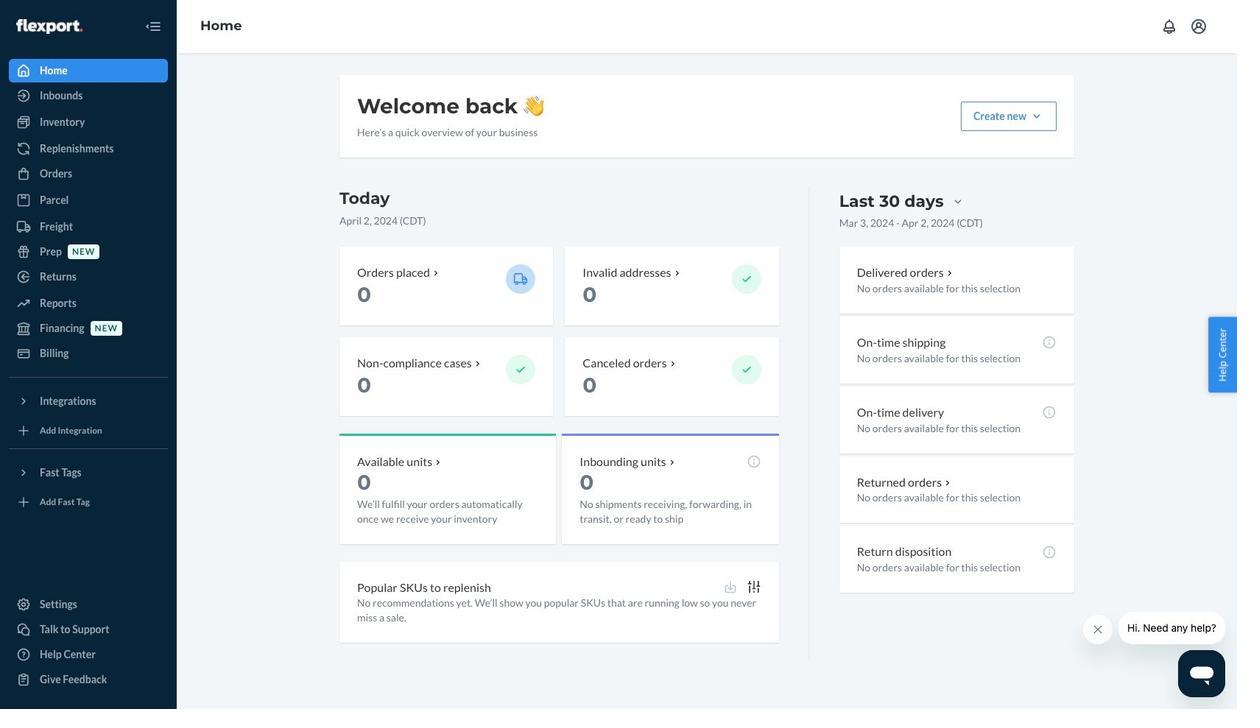 Task type: vqa. For each thing, say whether or not it's contained in the screenshot.
Open Notifications ICON
yes



Task type: describe. For each thing, give the bounding box(es) containing it.
close navigation image
[[144, 18, 162, 35]]

open notifications image
[[1161, 18, 1178, 35]]



Task type: locate. For each thing, give the bounding box(es) containing it.
hand-wave emoji image
[[524, 96, 544, 116]]

flexport logo image
[[16, 19, 82, 34]]

open account menu image
[[1190, 18, 1208, 35]]



